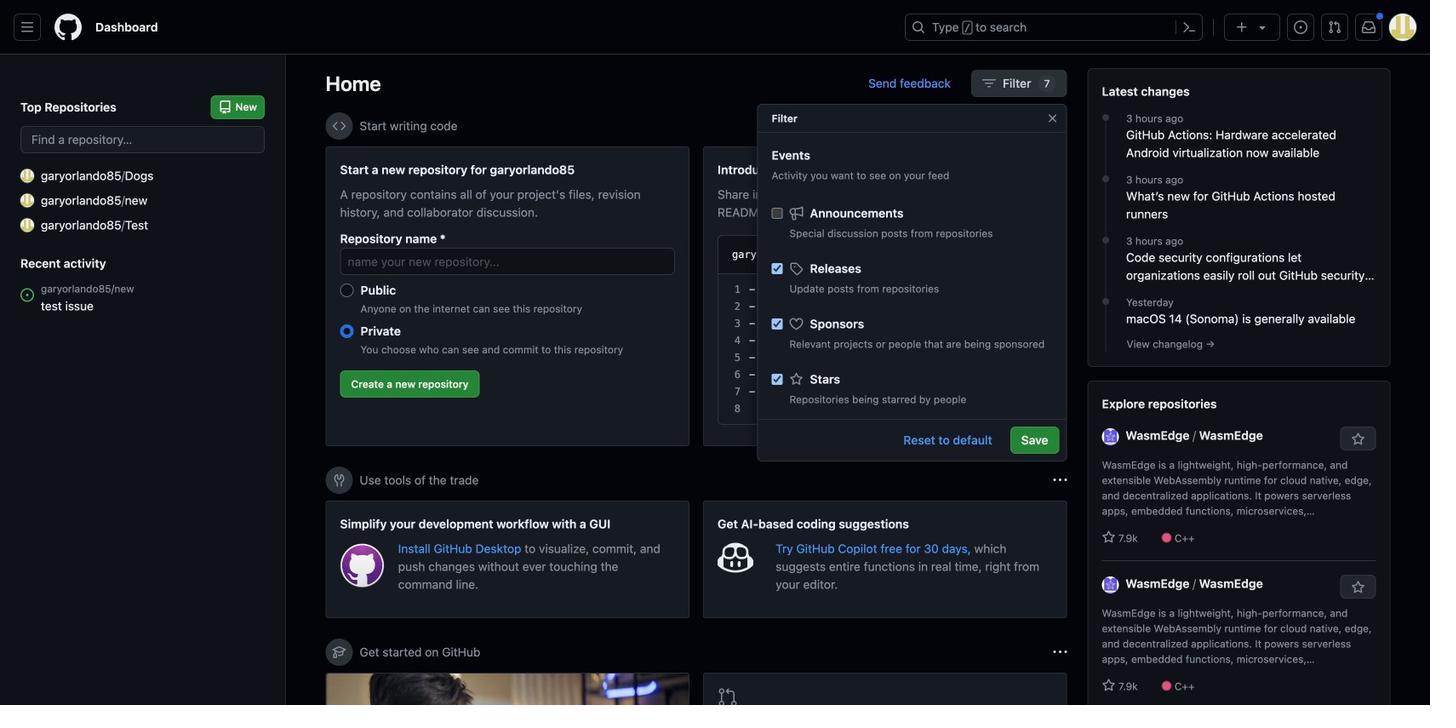 Task type: vqa. For each thing, say whether or not it's contained in the screenshot.
Dogs icon
yes



Task type: describe. For each thing, give the bounding box(es) containing it.
tag image
[[790, 262, 803, 275]]

filter image
[[983, 77, 996, 90]]

megaphone image
[[790, 207, 803, 220]]

issue opened image
[[1294, 20, 1308, 34]]

triangle down image
[[1256, 20, 1270, 34]]

plus image
[[1236, 20, 1249, 34]]

Find a repository… text field
[[20, 126, 265, 153]]

test image
[[20, 218, 34, 232]]

star this repository image for first @wasmedge profile image from the bottom of the the "explore repositories" navigation
[[1352, 581, 1366, 594]]

star image inside the "explore repositories" navigation
[[1102, 531, 1116, 544]]

2 @wasmedge profile image from the top
[[1102, 576, 1119, 593]]

3 why am i seeing this? image from the top
[[1054, 646, 1067, 659]]

heart image
[[790, 317, 803, 331]]

tools image
[[333, 473, 346, 487]]

0 horizontal spatial star image
[[790, 373, 803, 386]]

explore repositories navigation
[[1088, 381, 1391, 705]]

none radio inside 'start a new repository' 'element'
[[340, 284, 354, 297]]

explore element
[[1088, 68, 1391, 705]]

1 vertical spatial git pull request image
[[718, 687, 738, 705]]

open issue image
[[20, 288, 34, 302]]

command palette image
[[1183, 20, 1197, 34]]

Top Repositories search field
[[20, 126, 265, 153]]

star image
[[1102, 679, 1116, 692]]

close menu image
[[1046, 112, 1060, 125]]

what is github? image
[[327, 674, 689, 705]]

simplify your development workflow with a gui element
[[326, 501, 690, 618]]

start a new repository element
[[326, 146, 690, 446]]

4 dot fill image from the top
[[1099, 295, 1113, 308]]

none radio inside 'start a new repository' 'element'
[[340, 324, 354, 338]]

what is github? element
[[326, 673, 690, 705]]

homepage image
[[55, 14, 82, 41]]

dogs image
[[20, 169, 34, 183]]

mortar board image
[[333, 646, 346, 659]]



Task type: locate. For each thing, give the bounding box(es) containing it.
0 vertical spatial star image
[[790, 373, 803, 386]]

1 vertical spatial star this repository image
[[1352, 581, 1366, 594]]

3 dot fill image from the top
[[1099, 233, 1113, 247]]

menu
[[758, 192, 1067, 641]]

1 vertical spatial why am i seeing this? image
[[1054, 473, 1067, 487]]

introduce yourself with a profile readme element
[[703, 146, 1067, 446]]

2 dot fill image from the top
[[1099, 172, 1113, 186]]

name your new repository... text field
[[340, 248, 675, 275]]

2 why am i seeing this? image from the top
[[1054, 473, 1067, 487]]

1 vertical spatial @wasmedge profile image
[[1102, 576, 1119, 593]]

0 vertical spatial star this repository image
[[1352, 433, 1366, 446]]

1 why am i seeing this? image from the top
[[1054, 119, 1067, 133]]

1 dot fill image from the top
[[1099, 111, 1113, 124]]

star image
[[790, 373, 803, 386], [1102, 531, 1116, 544]]

0 vertical spatial @wasmedge profile image
[[1102, 428, 1119, 445]]

1 @wasmedge profile image from the top
[[1102, 428, 1119, 445]]

None checkbox
[[772, 208, 783, 219], [772, 374, 783, 385], [772, 208, 783, 219], [772, 374, 783, 385]]

1 vertical spatial star image
[[1102, 531, 1116, 544]]

2 star this repository image from the top
[[1352, 581, 1366, 594]]

git pull request image
[[1328, 20, 1342, 34], [718, 687, 738, 705]]

star this repository image
[[1352, 433, 1366, 446], [1352, 581, 1366, 594]]

2 vertical spatial why am i seeing this? image
[[1054, 646, 1067, 659]]

why am i seeing this? image
[[1054, 119, 1067, 133], [1054, 473, 1067, 487], [1054, 646, 1067, 659]]

None radio
[[340, 284, 354, 297]]

0 horizontal spatial git pull request image
[[718, 687, 738, 705]]

1 horizontal spatial star image
[[1102, 531, 1116, 544]]

github desktop image
[[340, 543, 385, 588]]

why am i seeing this? image for introduce yourself with a profile readme element
[[1054, 119, 1067, 133]]

None submit
[[984, 243, 1039, 267]]

0 vertical spatial why am i seeing this? image
[[1054, 119, 1067, 133]]

new image
[[20, 194, 34, 207]]

code image
[[333, 119, 346, 133]]

@wasmedge profile image
[[1102, 428, 1119, 445], [1102, 576, 1119, 593]]

star this repository image for 1st @wasmedge profile image
[[1352, 433, 1366, 446]]

none submit inside introduce yourself with a profile readme element
[[984, 243, 1039, 267]]

1 star this repository image from the top
[[1352, 433, 1366, 446]]

None checkbox
[[772, 263, 783, 274], [772, 318, 783, 330], [772, 263, 783, 274], [772, 318, 783, 330]]

dot fill image
[[1099, 111, 1113, 124], [1099, 172, 1113, 186], [1099, 233, 1113, 247], [1099, 295, 1113, 308]]

notifications image
[[1363, 20, 1376, 34]]

None radio
[[340, 324, 354, 338]]

get ai-based coding suggestions element
[[703, 501, 1067, 618]]

why am i seeing this? image for get ai-based coding suggestions element
[[1054, 473, 1067, 487]]

1 horizontal spatial git pull request image
[[1328, 20, 1342, 34]]

0 vertical spatial git pull request image
[[1328, 20, 1342, 34]]



